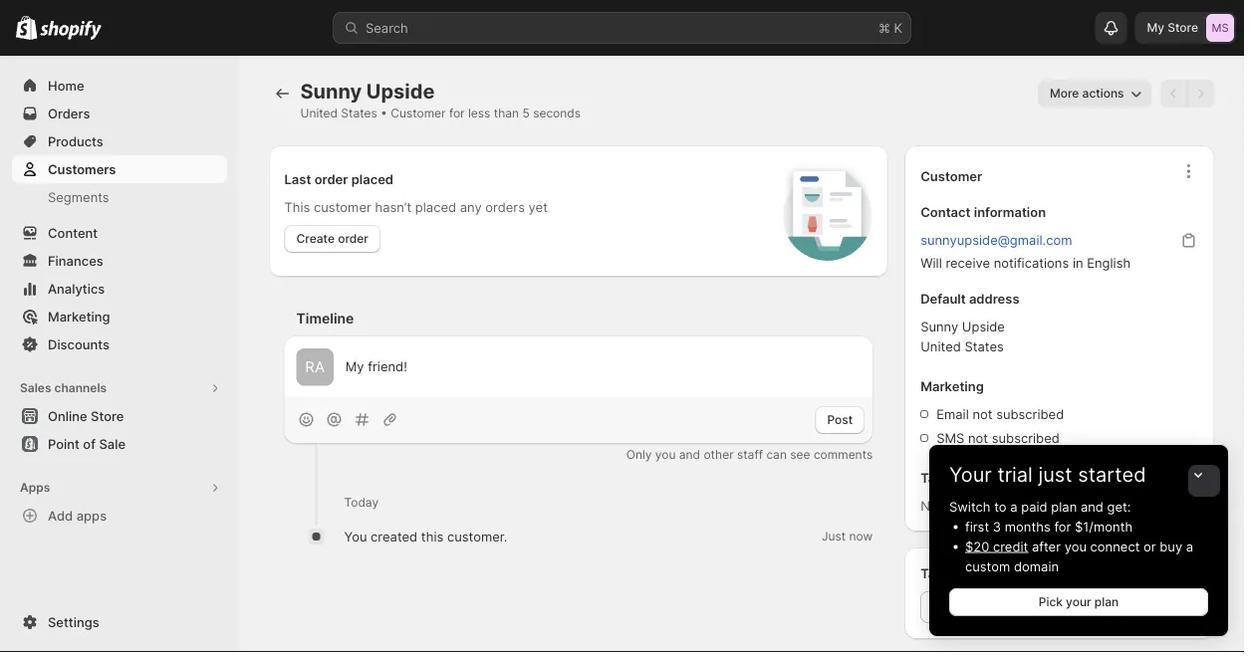 Task type: locate. For each thing, give the bounding box(es) containing it.
point of sale
[[48, 437, 126, 452]]

upside up •
[[367, 79, 435, 104]]

states inside "sunny upside united states"
[[965, 339, 1005, 354]]

1 vertical spatial exemptions
[[942, 498, 1013, 514]]

1 vertical spatial my
[[346, 359, 364, 375]]

exemptions up first on the right of the page
[[942, 498, 1013, 514]]

post
[[828, 413, 853, 428]]

you right the only
[[656, 448, 676, 462]]

1 horizontal spatial you
[[1065, 539, 1087, 555]]

1 vertical spatial customer
[[921, 169, 983, 184]]

this
[[285, 199, 310, 215]]

placed
[[352, 171, 394, 187], [415, 199, 457, 215]]

0 vertical spatial a
[[1011, 499, 1018, 515]]

1 horizontal spatial plan
[[1095, 596, 1120, 610]]

comments
[[814, 448, 873, 462]]

discounts
[[48, 337, 110, 352]]

$20 credit link
[[966, 539, 1029, 555]]

online store
[[48, 409, 124, 424]]

sunny inside sunny upside united states • customer for less than 5 seconds
[[301, 79, 362, 104]]

customer.
[[447, 529, 508, 545]]

previous image
[[1165, 84, 1185, 104]]

customer
[[314, 199, 372, 215]]

my for my store
[[1148, 20, 1165, 35]]

exemptions up switch
[[947, 470, 1020, 486]]

1 horizontal spatial for
[[1055, 519, 1072, 535]]

sales channels
[[20, 381, 107, 396]]

0 vertical spatial sunny
[[301, 79, 362, 104]]

0 horizontal spatial upside
[[367, 79, 435, 104]]

for inside your trial just started element
[[1055, 519, 1072, 535]]

for left less
[[449, 106, 465, 121]]

my friend!
[[346, 359, 407, 375]]

0 vertical spatial customer
[[391, 106, 446, 121]]

1 horizontal spatial upside
[[963, 319, 1006, 334]]

no
[[921, 498, 939, 514]]

a right buy
[[1187, 539, 1194, 555]]

store
[[1168, 20, 1199, 35], [91, 409, 124, 424]]

1 vertical spatial a
[[1187, 539, 1194, 555]]

my left my store 'icon'
[[1148, 20, 1165, 35]]

and inside your trial just started element
[[1081, 499, 1104, 515]]

0 vertical spatial exemptions
[[947, 470, 1020, 486]]

$20
[[966, 539, 990, 555]]

not for sms
[[969, 431, 989, 446]]

customer right •
[[391, 106, 446, 121]]

you inside after you connect or buy a custom domain
[[1065, 539, 1087, 555]]

1 horizontal spatial states
[[965, 339, 1005, 354]]

seconds
[[533, 106, 581, 121]]

0 vertical spatial marketing
[[48, 309, 110, 324]]

sale
[[99, 437, 126, 452]]

and left other
[[680, 448, 701, 462]]

1 vertical spatial you
[[1065, 539, 1087, 555]]

plan up first 3 months for $1/month
[[1052, 499, 1078, 515]]

None text field
[[921, 592, 1200, 624]]

united inside "sunny upside united states"
[[921, 339, 962, 354]]

marketing
[[48, 309, 110, 324], [921, 379, 985, 394]]

order for last
[[315, 171, 348, 187]]

my inside text field
[[346, 359, 364, 375]]

states down address
[[965, 339, 1005, 354]]

states left •
[[341, 106, 377, 121]]

information
[[975, 205, 1047, 220]]

0 vertical spatial subscribed
[[997, 407, 1065, 422]]

order for create
[[338, 232, 369, 246]]

buy
[[1160, 539, 1183, 555]]

upside down address
[[963, 319, 1006, 334]]

for up after
[[1055, 519, 1072, 535]]

created
[[371, 529, 418, 545]]

order inside button
[[338, 232, 369, 246]]

1 vertical spatial upside
[[963, 319, 1006, 334]]

0 horizontal spatial for
[[449, 106, 465, 121]]

other
[[704, 448, 734, 462]]

sunny down 'default'
[[921, 319, 959, 334]]

not right the sms
[[969, 431, 989, 446]]

1 vertical spatial united
[[921, 339, 962, 354]]

default
[[921, 291, 967, 306]]

1 horizontal spatial my
[[1148, 20, 1165, 35]]

you right after
[[1065, 539, 1087, 555]]

last
[[285, 171, 311, 187]]

1 horizontal spatial customer
[[921, 169, 983, 184]]

channels
[[54, 381, 107, 396]]

sunny upside united states • customer for less than 5 seconds
[[301, 79, 581, 121]]

1 vertical spatial placed
[[415, 199, 457, 215]]

1 vertical spatial marketing
[[921, 379, 985, 394]]

store up sale
[[91, 409, 124, 424]]

0 horizontal spatial states
[[341, 106, 377, 121]]

1 vertical spatial subscribed
[[992, 431, 1060, 446]]

sunny up last order placed
[[301, 79, 362, 104]]

point of sale button
[[0, 431, 239, 459]]

you for only
[[656, 448, 676, 462]]

any
[[460, 199, 482, 215]]

upside for sunny upside united states • customer for less than 5 seconds
[[367, 79, 435, 104]]

analytics link
[[12, 275, 227, 303]]

my store image
[[1207, 14, 1235, 42]]

email not subscribed
[[937, 407, 1065, 422]]

order
[[315, 171, 348, 187], [338, 232, 369, 246]]

upside
[[367, 79, 435, 104], [963, 319, 1006, 334]]

sms not subscribed
[[937, 431, 1060, 446]]

marketing link
[[12, 303, 227, 331]]

1 horizontal spatial a
[[1187, 539, 1194, 555]]

apps
[[20, 481, 50, 495]]

0 horizontal spatial you
[[656, 448, 676, 462]]

1 vertical spatial for
[[1055, 519, 1072, 535]]

0 vertical spatial states
[[341, 106, 377, 121]]

0 horizontal spatial customer
[[391, 106, 446, 121]]

marketing up email at the right
[[921, 379, 985, 394]]

sunny upside united states
[[921, 319, 1006, 354]]

united for sunny upside united states • customer for less than 5 seconds
[[301, 106, 338, 121]]

exemptions for tax exemptions
[[947, 470, 1020, 486]]

united inside sunny upside united states • customer for less than 5 seconds
[[301, 106, 338, 121]]

shopify image
[[16, 16, 37, 40]]

0 vertical spatial not
[[973, 407, 993, 422]]

this
[[421, 529, 444, 545]]

and up $1/month
[[1081, 499, 1104, 515]]

sunny
[[301, 79, 362, 104], [921, 319, 959, 334]]

for
[[449, 106, 465, 121], [1055, 519, 1072, 535]]

1 vertical spatial order
[[338, 232, 369, 246]]

placed left any
[[415, 199, 457, 215]]

sunny for sunny upside united states • customer for less than 5 seconds
[[301, 79, 362, 104]]

home link
[[12, 72, 227, 100]]

states inside sunny upside united states • customer for less than 5 seconds
[[341, 106, 377, 121]]

1 vertical spatial sunny
[[921, 319, 959, 334]]

0 vertical spatial you
[[656, 448, 676, 462]]

will
[[921, 255, 943, 271]]

address
[[970, 291, 1020, 306]]

0 vertical spatial my
[[1148, 20, 1165, 35]]

k
[[895, 20, 903, 35]]

1 vertical spatial states
[[965, 339, 1005, 354]]

customer up contact
[[921, 169, 983, 184]]

1 horizontal spatial united
[[921, 339, 962, 354]]

united left •
[[301, 106, 338, 121]]

united for sunny upside united states
[[921, 339, 962, 354]]

0 horizontal spatial united
[[301, 106, 338, 121]]

english
[[1088, 255, 1131, 271]]

tags
[[921, 566, 951, 582]]

0 horizontal spatial and
[[680, 448, 701, 462]]

customer
[[391, 106, 446, 121], [921, 169, 983, 184]]

settings link
[[12, 609, 227, 637]]

point
[[48, 437, 80, 452]]

more actions
[[1051, 86, 1125, 101]]

a inside after you connect or buy a custom domain
[[1187, 539, 1194, 555]]

add
[[48, 508, 73, 524]]

1 horizontal spatial store
[[1168, 20, 1199, 35]]

my
[[1148, 20, 1165, 35], [346, 359, 364, 375]]

0 horizontal spatial sunny
[[301, 79, 362, 104]]

plan right your
[[1095, 596, 1120, 610]]

0 vertical spatial upside
[[367, 79, 435, 104]]

subscribed
[[997, 407, 1065, 422], [992, 431, 1060, 446]]

now
[[850, 530, 873, 544]]

1 vertical spatial store
[[91, 409, 124, 424]]

0 horizontal spatial my
[[346, 359, 364, 375]]

united down 'default'
[[921, 339, 962, 354]]

placed up "hasn't"
[[352, 171, 394, 187]]

0 horizontal spatial store
[[91, 409, 124, 424]]

1 vertical spatial and
[[1081, 499, 1104, 515]]

upside inside sunny upside united states • customer for less than 5 seconds
[[367, 79, 435, 104]]

and
[[680, 448, 701, 462], [1081, 499, 1104, 515]]

get:
[[1108, 499, 1132, 515]]

1 horizontal spatial marketing
[[921, 379, 985, 394]]

store inside button
[[91, 409, 124, 424]]

Leave a comment... text field
[[346, 357, 861, 377]]

marketing up discounts
[[48, 309, 110, 324]]

months
[[1005, 519, 1051, 535]]

actions
[[1083, 86, 1125, 101]]

0 vertical spatial for
[[449, 106, 465, 121]]

0 vertical spatial order
[[315, 171, 348, 187]]

home
[[48, 78, 84, 93]]

upside inside "sunny upside united states"
[[963, 319, 1006, 334]]

add apps
[[48, 508, 107, 524]]

sunny inside "sunny upside united states"
[[921, 319, 959, 334]]

order up the customer
[[315, 171, 348, 187]]

0 horizontal spatial plan
[[1052, 499, 1078, 515]]

not
[[973, 407, 993, 422], [969, 431, 989, 446]]

0 vertical spatial store
[[1168, 20, 1199, 35]]

1 horizontal spatial and
[[1081, 499, 1104, 515]]

subscribed for sms not subscribed
[[992, 431, 1060, 446]]

store left my store 'icon'
[[1168, 20, 1199, 35]]

1 horizontal spatial sunny
[[921, 319, 959, 334]]

credit
[[994, 539, 1029, 555]]

subscribed up sms not subscribed
[[997, 407, 1065, 422]]

your trial just started element
[[930, 497, 1229, 637]]

my left friend!
[[346, 359, 364, 375]]

1 vertical spatial not
[[969, 431, 989, 446]]

switch to a paid plan and get:
[[950, 499, 1132, 515]]

a right "to" at the bottom of page
[[1011, 499, 1018, 515]]

0 vertical spatial placed
[[352, 171, 394, 187]]

your
[[1067, 596, 1092, 610]]

not up sms not subscribed
[[973, 407, 993, 422]]

customers
[[48, 161, 116, 177]]

next image
[[1192, 84, 1212, 104]]

0 vertical spatial united
[[301, 106, 338, 121]]

you
[[656, 448, 676, 462], [1065, 539, 1087, 555]]

order down the customer
[[338, 232, 369, 246]]

avatar with initials r a image
[[297, 349, 334, 386]]

1 vertical spatial plan
[[1095, 596, 1120, 610]]

subscribed down email not subscribed
[[992, 431, 1060, 446]]



Task type: vqa. For each thing, say whether or not it's contained in the screenshot.
3 days left in your trial
no



Task type: describe. For each thing, give the bounding box(es) containing it.
apps button
[[12, 474, 227, 502]]

sunnyupside@gmail.com button
[[909, 227, 1085, 255]]

0 vertical spatial plan
[[1052, 499, 1078, 515]]

only you and other staff can see comments
[[627, 448, 873, 462]]

switch
[[950, 499, 991, 515]]

your
[[950, 463, 993, 487]]

orders link
[[12, 100, 227, 128]]

custom
[[966, 559, 1011, 575]]

0 horizontal spatial a
[[1011, 499, 1018, 515]]

domain
[[1015, 559, 1060, 575]]

my for my friend!
[[346, 359, 364, 375]]

or
[[1144, 539, 1157, 555]]

$20 credit
[[966, 539, 1029, 555]]

can
[[767, 448, 787, 462]]

just
[[822, 530, 846, 544]]

contact information
[[921, 205, 1047, 220]]

your trial just started
[[950, 463, 1147, 487]]

my store
[[1148, 20, 1199, 35]]

tax exemptions
[[921, 470, 1020, 486]]

apps
[[76, 508, 107, 524]]

after you connect or buy a custom domain
[[966, 539, 1194, 575]]

create order
[[297, 232, 369, 246]]

3
[[994, 519, 1002, 535]]

only
[[627, 448, 652, 462]]

settings
[[48, 615, 99, 630]]

post button
[[816, 407, 865, 435]]

you for after
[[1065, 539, 1087, 555]]

finances link
[[12, 247, 227, 275]]

search
[[366, 20, 408, 35]]

1 horizontal spatial placed
[[415, 199, 457, 215]]

just now
[[822, 530, 873, 544]]

timeline
[[297, 310, 354, 327]]

more
[[1051, 86, 1080, 101]]

after
[[1033, 539, 1062, 555]]

discounts link
[[12, 331, 227, 359]]

exemptions for no exemptions
[[942, 498, 1013, 514]]

online store link
[[12, 403, 227, 431]]

orders
[[486, 199, 525, 215]]

5
[[523, 106, 530, 121]]

⌘ k
[[879, 20, 903, 35]]

orders
[[48, 106, 90, 121]]

default address
[[921, 291, 1020, 306]]

last order placed
[[285, 171, 394, 187]]

staff
[[738, 448, 764, 462]]

email
[[937, 407, 970, 422]]

shopify image
[[40, 20, 102, 40]]

states for sunny upside united states
[[965, 339, 1005, 354]]

today
[[344, 496, 379, 510]]

to
[[995, 499, 1007, 515]]

content
[[48, 225, 98, 241]]

0 vertical spatial and
[[680, 448, 701, 462]]

point of sale link
[[12, 431, 227, 459]]

finances
[[48, 253, 103, 269]]

states for sunny upside united states • customer for less than 5 seconds
[[341, 106, 377, 121]]

of
[[83, 437, 96, 452]]

⌘
[[879, 20, 891, 35]]

$1/month
[[1076, 519, 1134, 535]]

online
[[48, 409, 87, 424]]

sales channels button
[[12, 375, 227, 403]]

first 3 months for $1/month
[[966, 519, 1134, 535]]

subscribed for email not subscribed
[[997, 407, 1065, 422]]

segments link
[[12, 183, 227, 211]]

content link
[[12, 219, 227, 247]]

for inside sunny upside united states • customer for less than 5 seconds
[[449, 106, 465, 121]]

sms
[[937, 431, 965, 446]]

more actions button
[[1039, 80, 1153, 108]]

in
[[1073, 255, 1084, 271]]

no exemptions
[[921, 498, 1013, 514]]

upside for sunny upside united states
[[963, 319, 1006, 334]]

first
[[966, 519, 990, 535]]

products link
[[12, 128, 227, 155]]

not for email
[[973, 407, 993, 422]]

see
[[791, 448, 811, 462]]

yet
[[529, 199, 548, 215]]

create order button
[[285, 225, 381, 253]]

your trial just started button
[[930, 446, 1229, 487]]

started
[[1079, 463, 1147, 487]]

pick your plan link
[[950, 589, 1209, 617]]

trial
[[998, 463, 1033, 487]]

0 horizontal spatial marketing
[[48, 309, 110, 324]]

less
[[468, 106, 491, 121]]

you created this customer.
[[344, 529, 508, 545]]

receive
[[946, 255, 991, 271]]

pick your plan
[[1039, 596, 1120, 610]]

hasn't
[[375, 199, 412, 215]]

0 horizontal spatial placed
[[352, 171, 394, 187]]

•
[[381, 106, 388, 121]]

this customer hasn't placed any orders yet
[[285, 199, 548, 215]]

you
[[344, 529, 367, 545]]

sunny for sunny upside united states
[[921, 319, 959, 334]]

tax
[[921, 470, 943, 486]]

contact
[[921, 205, 971, 220]]

store for my store
[[1168, 20, 1199, 35]]

store for online store
[[91, 409, 124, 424]]

customer inside sunny upside united states • customer for less than 5 seconds
[[391, 106, 446, 121]]

pick
[[1039, 596, 1063, 610]]



